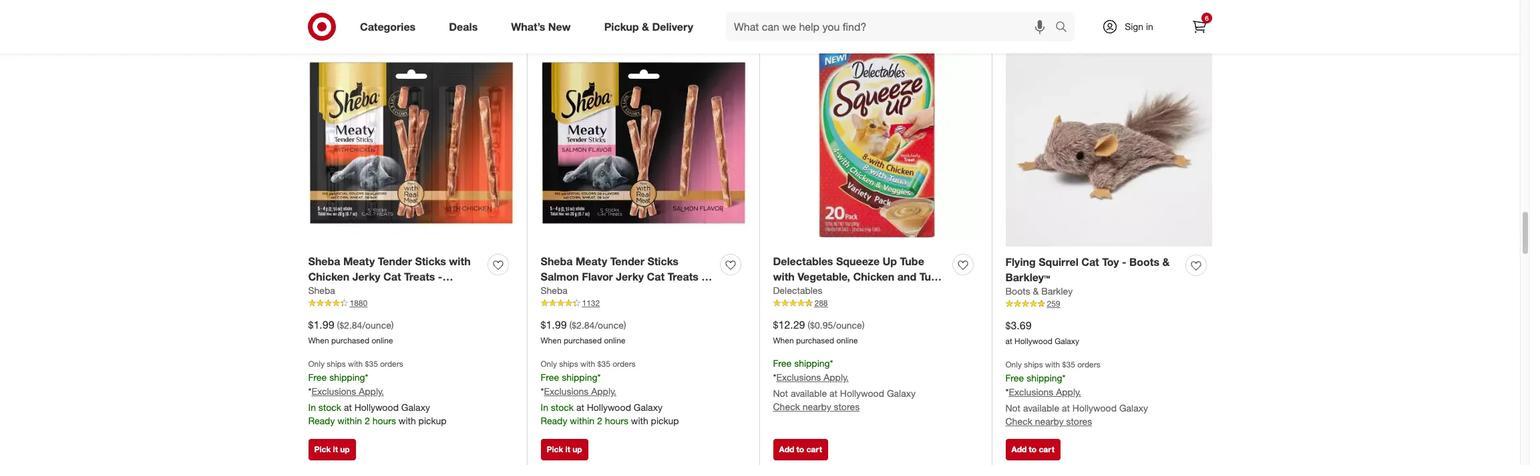 Task type: locate. For each thing, give the bounding box(es) containing it.
&
[[642, 20, 649, 33], [1163, 255, 1170, 268], [1033, 286, 1039, 297]]

$35 for flavor
[[598, 359, 611, 369]]

0 horizontal spatial nearby
[[803, 401, 832, 412]]

1 horizontal spatial &
[[1033, 286, 1039, 297]]

pick for sheba meaty tender sticks with chicken jerky cat treats - 0.7oz/5ct
[[314, 444, 331, 454]]

0 horizontal spatial not
[[773, 388, 788, 399]]

0 vertical spatial check
[[773, 401, 800, 412]]

1 $1.99 ( $2.84 /ounce ) when purchased online from the left
[[308, 318, 394, 346]]

0 horizontal spatial $35
[[365, 359, 378, 369]]

galaxy inside "only ships with $35 orders free shipping * * exclusions apply. not available at hollywood galaxy check nearby stores"
[[1120, 402, 1149, 414]]

available inside "only ships with $35 orders free shipping * * exclusions apply. not available at hollywood galaxy check nearby stores"
[[1024, 402, 1060, 414]]

online down 1880 link
[[372, 336, 393, 346]]

delectables
[[773, 254, 834, 268], [773, 285, 823, 296]]

2 it from the left
[[566, 444, 571, 454]]

0.7oz/5ct inside sheba meaty tender sticks with chicken jerky cat treats - 0.7oz/5ct
[[308, 285, 355, 298]]

1 ) from the left
[[391, 319, 394, 330]]

stock for sheba meaty tender sticks salmon flavor jerky cat treats - 0.7oz/5ct
[[551, 402, 574, 413]]

) for vegetable,
[[862, 319, 865, 330]]

exclusions for sheba meaty tender sticks with chicken jerky cat treats - 0.7oz/5ct
[[312, 386, 356, 397]]

stores
[[834, 401, 860, 412], [1067, 416, 1093, 427]]

sheba meaty tender sticks with chicken jerky cat treats - 0.7oz/5ct
[[308, 254, 471, 298]]

2 $1.99 from the left
[[541, 318, 567, 331]]

1 0.7oz/5ct from the left
[[308, 285, 355, 298]]

flavor inside delectables squeeze up tube with vegetable, chicken and tuna flavor cat treats - 20ct/12.96oz
[[773, 285, 805, 298]]

0 horizontal spatial online
[[372, 336, 393, 346]]

pickup for sheba meaty tender sticks salmon flavor jerky cat treats - 0.7oz/5ct
[[651, 415, 679, 426]]

apply.
[[824, 372, 849, 383], [359, 386, 384, 397], [591, 386, 617, 397], [1057, 386, 1082, 398]]

online for chicken
[[372, 336, 393, 346]]

3 ) from the left
[[862, 319, 865, 330]]

delectables up vegetable,
[[773, 254, 834, 268]]

$35 for chicken
[[365, 359, 378, 369]]

2 up from the left
[[573, 444, 582, 454]]

1 vertical spatial flavor
[[773, 285, 805, 298]]

sticks inside sheba meaty tender sticks salmon flavor jerky cat treats - 0.7oz/5ct
[[648, 254, 679, 268]]

2 within from the left
[[570, 415, 595, 426]]

1 /ounce from the left
[[362, 319, 391, 330]]

ready
[[308, 415, 335, 426], [541, 415, 568, 426]]

2 horizontal spatial ships
[[1024, 360, 1044, 370]]

1 horizontal spatial only
[[541, 359, 557, 369]]

- inside sheba meaty tender sticks with chicken jerky cat treats - 0.7oz/5ct
[[438, 270, 443, 283]]

cat inside sheba meaty tender sticks salmon flavor jerky cat treats - 0.7oz/5ct
[[647, 270, 665, 283]]

1 pick it up button from the left
[[308, 439, 356, 460]]

2 ( from the left
[[570, 319, 572, 330]]

1 vertical spatial stores
[[1067, 416, 1093, 427]]

0 horizontal spatial ships
[[327, 359, 346, 369]]

0 horizontal spatial check
[[773, 401, 800, 412]]

0 horizontal spatial only
[[308, 359, 325, 369]]

0 horizontal spatial pick it up button
[[308, 439, 356, 460]]

deals link
[[438, 12, 495, 41]]

hollywood inside free shipping * * exclusions apply. not available at hollywood galaxy check nearby stores
[[840, 388, 885, 399]]

0 horizontal spatial jerky
[[353, 270, 381, 283]]

when for delectables squeeze up tube with vegetable, chicken and tuna flavor cat treats - 20ct/12.96oz
[[773, 336, 794, 346]]

1 horizontal spatial $1.99 ( $2.84 /ounce ) when purchased online
[[541, 318, 627, 346]]

$35 inside "only ships with $35 orders free shipping * * exclusions apply. not available at hollywood galaxy check nearby stores"
[[1063, 360, 1076, 370]]

2 horizontal spatial purchased
[[796, 336, 835, 346]]

pickup & delivery link
[[593, 12, 710, 41]]

/ounce for vegetable,
[[833, 319, 862, 330]]

stores inside free shipping * * exclusions apply. not available at hollywood galaxy check nearby stores
[[834, 401, 860, 412]]

1132
[[582, 298, 600, 308]]

at for flying squirrel cat toy - boots & barkley™
[[1062, 402, 1070, 414]]

2 meaty from the left
[[576, 254, 608, 268]]

3 /ounce from the left
[[833, 319, 862, 330]]

0 horizontal spatial within
[[338, 415, 362, 426]]

0 vertical spatial stores
[[834, 401, 860, 412]]

$2.84 down the 1132
[[572, 319, 595, 330]]

orders inside "only ships with $35 orders free shipping * * exclusions apply. not available at hollywood galaxy check nearby stores"
[[1078, 360, 1101, 370]]

0 horizontal spatial it
[[333, 444, 338, 454]]

0 horizontal spatial $2.84
[[340, 319, 362, 330]]

) down the 1132 link
[[624, 319, 627, 330]]

1 pick from the left
[[314, 444, 331, 454]]

at inside $3.69 at hollywood galaxy
[[1006, 336, 1013, 346]]

online inside '$12.29 ( $0.95 /ounce ) when purchased online'
[[837, 336, 858, 346]]

boots
[[1130, 255, 1160, 268], [1006, 286, 1031, 297]]

toy
[[1103, 255, 1120, 268]]

1 pick it up from the left
[[314, 444, 350, 454]]

1 horizontal spatial stock
[[551, 402, 574, 413]]

chicken inside delectables squeeze up tube with vegetable, chicken and tuna flavor cat treats - 20ct/12.96oz
[[854, 270, 895, 283]]

0 horizontal spatial stock
[[319, 402, 341, 413]]

at
[[1006, 336, 1013, 346], [830, 388, 838, 399], [344, 402, 352, 413], [577, 402, 585, 413], [1062, 402, 1070, 414]]

free for sheba meaty tender sticks salmon flavor jerky cat treats - 0.7oz/5ct
[[541, 372, 559, 383]]

2 ready from the left
[[541, 415, 568, 426]]

0 horizontal spatial ready
[[308, 415, 335, 426]]

in
[[1147, 21, 1154, 32]]

exclusions for sheba meaty tender sticks salmon flavor jerky cat treats - 0.7oz/5ct
[[544, 386, 589, 397]]

2 horizontal spatial )
[[862, 319, 865, 330]]

2 purchased from the left
[[564, 336, 602, 346]]

squeeze
[[836, 254, 880, 268]]

$1.99 ( $2.84 /ounce ) when purchased online for chicken
[[308, 318, 394, 346]]

/ounce inside '$12.29 ( $0.95 /ounce ) when purchased online'
[[833, 319, 862, 330]]

free for flying squirrel cat toy - boots & barkley™
[[1006, 372, 1024, 384]]

meaty
[[343, 254, 375, 268], [576, 254, 608, 268]]

when inside '$12.29 ( $0.95 /ounce ) when purchased online'
[[773, 336, 794, 346]]

apply. inside free shipping * * exclusions apply. not available at hollywood galaxy check nearby stores
[[824, 372, 849, 383]]

$35
[[365, 359, 378, 369], [598, 359, 611, 369], [1063, 360, 1076, 370]]

1 horizontal spatial )
[[624, 319, 627, 330]]

0 horizontal spatial 2
[[365, 415, 370, 426]]

meaty for chicken
[[343, 254, 375, 268]]

hollywood for flying squirrel cat toy - boots & barkley™
[[1073, 402, 1117, 414]]

stock for sheba meaty tender sticks with chicken jerky cat treats - 0.7oz/5ct
[[319, 402, 341, 413]]

259 link
[[1006, 298, 1212, 310]]

2 in from the left
[[541, 402, 549, 413]]

0 horizontal spatial $1.99 ( $2.84 /ounce ) when purchased online
[[308, 318, 394, 346]]

1 horizontal spatial orders
[[613, 359, 636, 369]]

tuna
[[920, 270, 944, 283]]

1 horizontal spatial $2.84
[[572, 319, 595, 330]]

0 horizontal spatial /ounce
[[362, 319, 391, 330]]

sticks up the 1132 link
[[648, 254, 679, 268]]

2 stock from the left
[[551, 402, 574, 413]]

purchased down 1880
[[331, 336, 370, 346]]

1 horizontal spatial 2
[[597, 415, 603, 426]]

apply. for flying squirrel cat toy - boots & barkley™
[[1057, 386, 1082, 398]]

0 horizontal spatial 0.7oz/5ct
[[308, 285, 355, 298]]

it
[[333, 444, 338, 454], [566, 444, 571, 454]]

free shipping * * exclusions apply. not available at hollywood galaxy check nearby stores
[[773, 358, 916, 412]]

tender for flavor
[[611, 254, 645, 268]]

2 0.7oz/5ct from the left
[[541, 285, 587, 298]]

) down 1880 link
[[391, 319, 394, 330]]

0 horizontal spatial when
[[308, 336, 329, 346]]

sticks up 1880 link
[[415, 254, 446, 268]]

meaty up 1880
[[343, 254, 375, 268]]

2 sheba link from the left
[[541, 284, 568, 298]]

) down 288 link in the right bottom of the page
[[862, 319, 865, 330]]

jerky inside sheba meaty tender sticks salmon flavor jerky cat treats - 0.7oz/5ct
[[616, 270, 644, 283]]

sheba link
[[308, 284, 335, 298], [541, 284, 568, 298]]

delectables for delectables
[[773, 285, 823, 296]]

sheba link for sheba meaty tender sticks salmon flavor jerky cat treats - 0.7oz/5ct
[[541, 284, 568, 298]]

) for flavor
[[624, 319, 627, 330]]

ships inside "only ships with $35 orders free shipping * * exclusions apply. not available at hollywood galaxy check nearby stores"
[[1024, 360, 1044, 370]]

online up free shipping * * exclusions apply. not available at hollywood galaxy check nearby stores
[[837, 336, 858, 346]]

1 online from the left
[[372, 336, 393, 346]]

3 purchased from the left
[[796, 336, 835, 346]]

0 horizontal spatial in
[[308, 402, 316, 413]]

6 link
[[1185, 12, 1215, 41]]

meaty inside sheba meaty tender sticks salmon flavor jerky cat treats - 0.7oz/5ct
[[576, 254, 608, 268]]

pick it up for sheba meaty tender sticks salmon flavor jerky cat treats - 0.7oz/5ct
[[547, 444, 582, 454]]

1 horizontal spatial hours
[[605, 415, 629, 426]]

1 vertical spatial nearby
[[1036, 416, 1064, 427]]

1 jerky from the left
[[353, 270, 381, 283]]

2 $2.84 from the left
[[572, 319, 595, 330]]

1 horizontal spatial check nearby stores button
[[1006, 415, 1093, 428]]

2 tender from the left
[[611, 254, 645, 268]]

1 within from the left
[[338, 415, 362, 426]]

) for chicken
[[391, 319, 394, 330]]

tender
[[378, 254, 412, 268], [611, 254, 645, 268]]

only for flying squirrel cat toy - boots & barkley™
[[1006, 360, 1022, 370]]

hollywood inside "only ships with $35 orders free shipping * * exclusions apply. not available at hollywood galaxy check nearby stores"
[[1073, 402, 1117, 414]]

1 horizontal spatial up
[[573, 444, 582, 454]]

free
[[773, 358, 792, 369], [308, 372, 327, 383], [541, 372, 559, 383], [1006, 372, 1024, 384]]

sheba meaty tender sticks with chicken jerky cat treats - 0.7oz/5ct image
[[308, 40, 514, 246], [308, 40, 514, 246]]

tender inside sheba meaty tender sticks salmon flavor jerky cat treats - 0.7oz/5ct
[[611, 254, 645, 268]]

0 horizontal spatial flavor
[[582, 270, 613, 283]]

within for sheba meaty tender sticks salmon flavor jerky cat treats - 0.7oz/5ct
[[570, 415, 595, 426]]

1 2 from the left
[[365, 415, 370, 426]]

meaty inside sheba meaty tender sticks with chicken jerky cat treats - 0.7oz/5ct
[[343, 254, 375, 268]]

1 horizontal spatial purchased
[[564, 336, 602, 346]]

jerky
[[353, 270, 381, 283], [616, 270, 644, 283]]

1 ready from the left
[[308, 415, 335, 426]]

2 $1.99 ( $2.84 /ounce ) when purchased online from the left
[[541, 318, 627, 346]]

flying squirrel cat toy - boots & barkley™
[[1006, 255, 1170, 284]]

tender up 1880 link
[[378, 254, 412, 268]]

/ounce down 1880
[[362, 319, 391, 330]]

0 horizontal spatial orders
[[380, 359, 403, 369]]

1 horizontal spatial sticks
[[648, 254, 679, 268]]

0 horizontal spatial purchased
[[331, 336, 370, 346]]

treats inside sheba meaty tender sticks with chicken jerky cat treats - 0.7oz/5ct
[[404, 270, 435, 283]]

exclusions apply. link for flying squirrel cat toy - boots & barkley™
[[1009, 386, 1082, 398]]

sticks inside sheba meaty tender sticks with chicken jerky cat treats - 0.7oz/5ct
[[415, 254, 446, 268]]

2 sticks from the left
[[648, 254, 679, 268]]

1 vertical spatial boots
[[1006, 286, 1031, 297]]

categories link
[[349, 12, 432, 41]]

delectables for delectables squeeze up tube with vegetable, chicken and tuna flavor cat treats - 20ct/12.96oz
[[773, 254, 834, 268]]

1 horizontal spatial it
[[566, 444, 571, 454]]

1 horizontal spatial pick it up button
[[541, 439, 588, 460]]

sheba
[[308, 254, 340, 268], [541, 254, 573, 268], [308, 285, 335, 296], [541, 285, 568, 296]]

free inside "only ships with $35 orders free shipping * * exclusions apply. not available at hollywood galaxy check nearby stores"
[[1006, 372, 1024, 384]]

( for sheba meaty tender sticks salmon flavor jerky cat treats - 0.7oz/5ct
[[570, 319, 572, 330]]

0 vertical spatial not
[[773, 388, 788, 399]]

2 when from the left
[[541, 336, 562, 346]]

ships for flying squirrel cat toy - boots & barkley™
[[1024, 360, 1044, 370]]

shipping for sheba meaty tender sticks salmon flavor jerky cat treats - 0.7oz/5ct
[[562, 372, 598, 383]]

meaty up salmon
[[576, 254, 608, 268]]

0.7oz/5ct inside sheba meaty tender sticks salmon flavor jerky cat treats - 0.7oz/5ct
[[541, 285, 587, 298]]

$35 down the 1132
[[598, 359, 611, 369]]

when
[[308, 336, 329, 346], [541, 336, 562, 346], [773, 336, 794, 346]]

1 sticks from the left
[[415, 254, 446, 268]]

1 vertical spatial check nearby stores button
[[1006, 415, 1093, 428]]

1 horizontal spatial boots
[[1130, 255, 1160, 268]]

0 horizontal spatial stores
[[834, 401, 860, 412]]

up
[[883, 254, 897, 268]]

1 horizontal spatial check
[[1006, 416, 1033, 427]]

galaxy
[[1055, 336, 1080, 346], [887, 388, 916, 399], [401, 402, 430, 413], [634, 402, 663, 413], [1120, 402, 1149, 414]]

cat up the 1132 link
[[647, 270, 665, 283]]

orders down 1880 link
[[380, 359, 403, 369]]

1 horizontal spatial in
[[541, 402, 549, 413]]

2 horizontal spatial &
[[1163, 255, 1170, 268]]

$3.69
[[1006, 318, 1032, 332]]

free inside free shipping * * exclusions apply. not available at hollywood galaxy check nearby stores
[[773, 358, 792, 369]]

salmon
[[541, 270, 579, 283]]

orders for flavor
[[613, 359, 636, 369]]

0 vertical spatial check nearby stores button
[[773, 400, 860, 414]]

1 horizontal spatial within
[[570, 415, 595, 426]]

treats down vegetable,
[[828, 285, 859, 298]]

1 horizontal spatial jerky
[[616, 270, 644, 283]]

add
[[314, 2, 330, 12], [779, 2, 795, 12], [1012, 2, 1027, 12], [779, 444, 795, 454], [1012, 444, 1027, 454]]

1 horizontal spatial /ounce
[[595, 319, 624, 330]]

only
[[308, 359, 325, 369], [541, 359, 557, 369], [1006, 360, 1022, 370]]

not
[[773, 388, 788, 399], [1006, 402, 1021, 414]]

jerky for chicken
[[353, 270, 381, 283]]

treats for sheba meaty tender sticks salmon flavor jerky cat treats - 0.7oz/5ct
[[668, 270, 699, 283]]

1 horizontal spatial not
[[1006, 402, 1021, 414]]

exclusions inside "only ships with $35 orders free shipping * * exclusions apply. not available at hollywood galaxy check nearby stores"
[[1009, 386, 1054, 398]]

1 when from the left
[[308, 336, 329, 346]]

1 it from the left
[[333, 444, 338, 454]]

0 horizontal spatial hours
[[373, 415, 396, 426]]

hollywood for sheba meaty tender sticks salmon flavor jerky cat treats - 0.7oz/5ct
[[587, 402, 631, 413]]

apply. for sheba meaty tender sticks with chicken jerky cat treats - 0.7oz/5ct
[[359, 386, 384, 397]]

check nearby stores button
[[773, 400, 860, 414], [1006, 415, 1093, 428]]

0.7oz/5ct
[[308, 285, 355, 298], [541, 285, 587, 298]]

ships
[[327, 359, 346, 369], [559, 359, 578, 369], [1024, 360, 1044, 370]]

1 sheba link from the left
[[308, 284, 335, 298]]

pick
[[314, 444, 331, 454], [547, 444, 563, 454]]

2 vertical spatial &
[[1033, 286, 1039, 297]]

1 horizontal spatial flavor
[[773, 285, 805, 298]]

meaty for flavor
[[576, 254, 608, 268]]

treats up the 1132 link
[[668, 270, 699, 283]]

only ships with $35 orders free shipping * * exclusions apply. in stock at  hollywood galaxy ready within 2 hours with pickup
[[308, 359, 447, 426], [541, 359, 679, 426]]

1 hours from the left
[[373, 415, 396, 426]]

- up the 1132 link
[[702, 270, 706, 283]]

1 meaty from the left
[[343, 254, 375, 268]]

2 /ounce from the left
[[595, 319, 624, 330]]

20ct/12.96oz
[[869, 285, 934, 298]]

2 pick it up button from the left
[[541, 439, 588, 460]]

$1.99 ( $2.84 /ounce ) when purchased online down the 1132
[[541, 318, 627, 346]]

3 online from the left
[[837, 336, 858, 346]]

purchased down '$0.95'
[[796, 336, 835, 346]]

2 jerky from the left
[[616, 270, 644, 283]]

) inside '$12.29 ( $0.95 /ounce ) when purchased online'
[[862, 319, 865, 330]]

cat inside sheba meaty tender sticks with chicken jerky cat treats - 0.7oz/5ct
[[384, 270, 401, 283]]

ready for sheba meaty tender sticks salmon flavor jerky cat treats - 0.7oz/5ct
[[541, 415, 568, 426]]

- down 'squeeze'
[[862, 285, 866, 298]]

jerky up the 1132 link
[[616, 270, 644, 283]]

2 pick from the left
[[547, 444, 563, 454]]

delectables link
[[773, 284, 823, 298]]

purchased for chicken
[[331, 336, 370, 346]]

cat down vegetable,
[[807, 285, 825, 298]]

purchased for flavor
[[564, 336, 602, 346]]

0 horizontal spatial &
[[642, 20, 649, 33]]

and
[[898, 270, 917, 283]]

galaxy for sheba meaty tender sticks with chicken jerky cat treats - 0.7oz/5ct
[[401, 402, 430, 413]]

up for sheba meaty tender sticks with chicken jerky cat treats - 0.7oz/5ct
[[340, 444, 350, 454]]

orders down $3.69 at hollywood galaxy
[[1078, 360, 1101, 370]]

orders for chicken
[[380, 359, 403, 369]]

hours for flavor
[[605, 415, 629, 426]]

flavor
[[582, 270, 613, 283], [773, 285, 805, 298]]

- right "toy"
[[1123, 255, 1127, 268]]

1 purchased from the left
[[331, 336, 370, 346]]

to
[[332, 2, 340, 12], [797, 2, 805, 12], [1029, 2, 1037, 12], [797, 444, 805, 454], [1029, 444, 1037, 454]]

/ounce down 288 link in the right bottom of the page
[[833, 319, 862, 330]]

0 horizontal spatial $1.99
[[308, 318, 334, 331]]

1 horizontal spatial treats
[[668, 270, 699, 283]]

1 horizontal spatial pickup
[[651, 415, 679, 426]]

2 only ships with $35 orders free shipping * * exclusions apply. in stock at  hollywood galaxy ready within 2 hours with pickup from the left
[[541, 359, 679, 426]]

hollywood inside $3.69 at hollywood galaxy
[[1015, 336, 1053, 346]]

0 horizontal spatial available
[[791, 388, 827, 399]]

0 horizontal spatial sticks
[[415, 254, 446, 268]]

0 horizontal spatial only ships with $35 orders free shipping * * exclusions apply. in stock at  hollywood galaxy ready within 2 hours with pickup
[[308, 359, 447, 426]]

orders down the 1132 link
[[613, 359, 636, 369]]

$1.99 for sheba meaty tender sticks with chicken jerky cat treats - 0.7oz/5ct
[[308, 318, 334, 331]]

add to cart button
[[308, 0, 363, 19], [773, 0, 828, 19], [1006, 0, 1061, 19], [773, 439, 828, 460], [1006, 439, 1061, 460]]

/ounce down the 1132
[[595, 319, 624, 330]]

check inside free shipping * * exclusions apply. not available at hollywood galaxy check nearby stores
[[773, 401, 800, 412]]

3 when from the left
[[773, 336, 794, 346]]

tube
[[900, 254, 925, 268]]

cat
[[1082, 255, 1100, 268], [384, 270, 401, 283], [647, 270, 665, 283], [807, 285, 825, 298]]

$2.84
[[340, 319, 362, 330], [572, 319, 595, 330]]

tender inside sheba meaty tender sticks with chicken jerky cat treats - 0.7oz/5ct
[[378, 254, 412, 268]]

flavor up "$12.29"
[[773, 285, 805, 298]]

cat left "toy"
[[1082, 255, 1100, 268]]

$1.99
[[308, 318, 334, 331], [541, 318, 567, 331]]

1 horizontal spatial ready
[[541, 415, 568, 426]]

stores inside "only ships with $35 orders free shipping * * exclusions apply. not available at hollywood galaxy check nearby stores"
[[1067, 416, 1093, 427]]

shipping inside "only ships with $35 orders free shipping * * exclusions apply. not available at hollywood galaxy check nearby stores"
[[1027, 372, 1063, 384]]

treats up 1880 link
[[404, 270, 435, 283]]

only ships with $35 orders free shipping * * exclusions apply. in stock at  hollywood galaxy ready within 2 hours with pickup for chicken
[[308, 359, 447, 426]]

-
[[1123, 255, 1127, 268], [438, 270, 443, 283], [702, 270, 706, 283], [862, 285, 866, 298]]

0 horizontal spatial )
[[391, 319, 394, 330]]

- inside delectables squeeze up tube with vegetable, chicken and tuna flavor cat treats - 20ct/12.96oz
[[862, 285, 866, 298]]

0 vertical spatial nearby
[[803, 401, 832, 412]]

sheba inside sheba meaty tender sticks salmon flavor jerky cat treats - 0.7oz/5ct
[[541, 254, 573, 268]]

2 delectables from the top
[[773, 285, 823, 296]]

( for sheba meaty tender sticks with chicken jerky cat treats - 0.7oz/5ct
[[337, 319, 340, 330]]

- up 1880 link
[[438, 270, 443, 283]]

2 pickup from the left
[[651, 415, 679, 426]]

2 horizontal spatial treats
[[828, 285, 859, 298]]

1 horizontal spatial ships
[[559, 359, 578, 369]]

check
[[773, 401, 800, 412], [1006, 416, 1033, 427]]

& down barkley™
[[1033, 286, 1039, 297]]

chicken inside sheba meaty tender sticks with chicken jerky cat treats - 0.7oz/5ct
[[308, 270, 350, 283]]

& for delivery
[[642, 20, 649, 33]]

0 horizontal spatial pick
[[314, 444, 331, 454]]

1 horizontal spatial nearby
[[1036, 416, 1064, 427]]

0 horizontal spatial treats
[[404, 270, 435, 283]]

purchased
[[331, 336, 370, 346], [564, 336, 602, 346], [796, 336, 835, 346]]

sheba meaty tender sticks salmon flavor jerky cat treats - 0.7oz/5ct image
[[541, 40, 747, 246], [541, 40, 747, 246]]

pick it up
[[314, 444, 350, 454], [547, 444, 582, 454]]

1 horizontal spatial 0.7oz/5ct
[[541, 285, 587, 298]]

delectables squeeze up tube with vegetable, chicken and tuna flavor cat treats - 20ct/12.96oz image
[[773, 40, 979, 246], [773, 40, 979, 246]]

treats inside sheba meaty tender sticks salmon flavor jerky cat treats - 0.7oz/5ct
[[668, 270, 699, 283]]

2 horizontal spatial (
[[808, 319, 811, 330]]

only ships with $35 orders free shipping * * exclusions apply. not available at hollywood galaxy check nearby stores
[[1006, 360, 1149, 427]]

1 horizontal spatial meaty
[[576, 254, 608, 268]]

2 2 from the left
[[597, 415, 603, 426]]

1 vertical spatial not
[[1006, 402, 1021, 414]]

at inside "only ships with $35 orders free shipping * * exclusions apply. not available at hollywood galaxy check nearby stores"
[[1062, 402, 1070, 414]]

- inside sheba meaty tender sticks salmon flavor jerky cat treats - 0.7oz/5ct
[[702, 270, 706, 283]]

1880
[[350, 298, 368, 308]]

1 up from the left
[[340, 444, 350, 454]]

within for sheba meaty tender sticks with chicken jerky cat treats - 0.7oz/5ct
[[338, 415, 362, 426]]

1 $2.84 from the left
[[340, 319, 362, 330]]

1 vertical spatial delectables
[[773, 285, 823, 296]]

pick it up button for sheba meaty tender sticks salmon flavor jerky cat treats - 0.7oz/5ct
[[541, 439, 588, 460]]

cat up 1880 link
[[384, 270, 401, 283]]

2 chicken from the left
[[854, 270, 895, 283]]

1 horizontal spatial pick
[[547, 444, 563, 454]]

0 horizontal spatial tender
[[378, 254, 412, 268]]

0 horizontal spatial up
[[340, 444, 350, 454]]

1 horizontal spatial $1.99
[[541, 318, 567, 331]]

1 horizontal spatial tender
[[611, 254, 645, 268]]

2 for sheba meaty tender sticks with chicken jerky cat treats - 0.7oz/5ct
[[365, 415, 370, 426]]

1 delectables from the top
[[773, 254, 834, 268]]

apply. inside "only ships with $35 orders free shipping * * exclusions apply. not available at hollywood galaxy check nearby stores"
[[1057, 386, 1082, 398]]

stock
[[319, 402, 341, 413], [551, 402, 574, 413]]

within
[[338, 415, 362, 426], [570, 415, 595, 426]]

purchased down the 1132
[[564, 336, 602, 346]]

2 horizontal spatial $35
[[1063, 360, 1076, 370]]

flavor up the 1132
[[582, 270, 613, 283]]

*
[[830, 358, 834, 369], [773, 372, 777, 383], [365, 372, 369, 383], [598, 372, 601, 383], [1063, 372, 1066, 384], [308, 386, 312, 397], [541, 386, 544, 397], [1006, 386, 1009, 398]]

chicken
[[308, 270, 350, 283], [854, 270, 895, 283]]

1 pickup from the left
[[419, 415, 447, 426]]

hours for chicken
[[373, 415, 396, 426]]

flying squirrel cat toy - boots & barkley™ image
[[1006, 40, 1212, 247], [1006, 40, 1212, 247]]

1 in from the left
[[308, 402, 316, 413]]

purchased inside '$12.29 ( $0.95 /ounce ) when purchased online'
[[796, 336, 835, 346]]

)
[[391, 319, 394, 330], [624, 319, 627, 330], [862, 319, 865, 330]]

delectables inside delectables squeeze up tube with vegetable, chicken and tuna flavor cat treats - 20ct/12.96oz
[[773, 254, 834, 268]]

0 vertical spatial delectables
[[773, 254, 834, 268]]

online
[[372, 336, 393, 346], [604, 336, 626, 346], [837, 336, 858, 346]]

0 horizontal spatial chicken
[[308, 270, 350, 283]]

1 chicken from the left
[[308, 270, 350, 283]]

ships for sheba meaty tender sticks salmon flavor jerky cat treats - 0.7oz/5ct
[[559, 359, 578, 369]]

pick it up button
[[308, 439, 356, 460], [541, 439, 588, 460]]

2 online from the left
[[604, 336, 626, 346]]

nearby
[[803, 401, 832, 412], [1036, 416, 1064, 427]]

2 pick it up from the left
[[547, 444, 582, 454]]

sheba link for sheba meaty tender sticks with chicken jerky cat treats - 0.7oz/5ct
[[308, 284, 335, 298]]

2 horizontal spatial only
[[1006, 360, 1022, 370]]

tender up the 1132 link
[[611, 254, 645, 268]]

1 only ships with $35 orders free shipping * * exclusions apply. in stock at  hollywood galaxy ready within 2 hours with pickup from the left
[[308, 359, 447, 426]]

sticks for sheba meaty tender sticks with chicken jerky cat treats - 0.7oz/5ct
[[415, 254, 446, 268]]

2 for sheba meaty tender sticks salmon flavor jerky cat treats - 0.7oz/5ct
[[597, 415, 603, 426]]

$35 down 1880
[[365, 359, 378, 369]]

only inside "only ships with $35 orders free shipping * * exclusions apply. not available at hollywood galaxy check nearby stores"
[[1006, 360, 1022, 370]]

shipping for flying squirrel cat toy - boots & barkley™
[[1027, 372, 1063, 384]]

pickup
[[604, 20, 639, 33]]

1 vertical spatial &
[[1163, 255, 1170, 268]]

$1.99 ( $2.84 /ounce ) when purchased online
[[308, 318, 394, 346], [541, 318, 627, 346]]

- inside "flying squirrel cat toy - boots & barkley™"
[[1123, 255, 1127, 268]]

& right 'pickup'
[[642, 20, 649, 33]]

( inside '$12.29 ( $0.95 /ounce ) when purchased online'
[[808, 319, 811, 330]]

add to cart
[[314, 2, 357, 12], [779, 2, 822, 12], [1012, 2, 1055, 12], [779, 444, 822, 454], [1012, 444, 1055, 454]]

1 ( from the left
[[337, 319, 340, 330]]

shipping
[[795, 358, 830, 369], [329, 372, 365, 383], [562, 372, 598, 383], [1027, 372, 1063, 384]]

$2.84 down 1880
[[340, 319, 362, 330]]

& right "toy"
[[1163, 255, 1170, 268]]

259
[[1047, 299, 1061, 309]]

3 ( from the left
[[808, 319, 811, 330]]

0 horizontal spatial pickup
[[419, 415, 447, 426]]

1 tender from the left
[[378, 254, 412, 268]]

What can we help you find? suggestions appear below search field
[[726, 12, 1059, 41]]

0 vertical spatial boots
[[1130, 255, 1160, 268]]

1 $1.99 from the left
[[308, 318, 334, 331]]

1 horizontal spatial pick it up
[[547, 444, 582, 454]]

$2.84 for chicken
[[340, 319, 362, 330]]

online down the 1132 link
[[604, 336, 626, 346]]

0 horizontal spatial check nearby stores button
[[773, 400, 860, 414]]

hours
[[373, 415, 396, 426], [605, 415, 629, 426]]

$1.99 ( $2.84 /ounce ) when purchased online down 1880
[[308, 318, 394, 346]]

with inside sheba meaty tender sticks with chicken jerky cat treats - 0.7oz/5ct
[[449, 254, 471, 268]]

2 ) from the left
[[624, 319, 627, 330]]

available
[[791, 388, 827, 399], [1024, 402, 1060, 414]]

delectables up 288
[[773, 285, 823, 296]]

jerky inside sheba meaty tender sticks with chicken jerky cat treats - 0.7oz/5ct
[[353, 270, 381, 283]]

2 hours from the left
[[605, 415, 629, 426]]

$35 down $3.69 at hollywood galaxy
[[1063, 360, 1076, 370]]

1 horizontal spatial $35
[[598, 359, 611, 369]]

0 horizontal spatial pick it up
[[314, 444, 350, 454]]

exclusions apply. link
[[777, 372, 849, 383], [312, 386, 384, 397], [544, 386, 617, 397], [1009, 386, 1082, 398]]

jerky up 1880
[[353, 270, 381, 283]]

boots right "toy"
[[1130, 255, 1160, 268]]

2 horizontal spatial when
[[773, 336, 794, 346]]

1 stock from the left
[[319, 402, 341, 413]]

boots down barkley™
[[1006, 286, 1031, 297]]



Task type: vqa. For each thing, say whether or not it's contained in the screenshot.
After the order is ready, you can switch to free Drive Up on the Target app.
no



Task type: describe. For each thing, give the bounding box(es) containing it.
not inside "only ships with $35 orders free shipping * * exclusions apply. not available at hollywood galaxy check nearby stores"
[[1006, 402, 1021, 414]]

at for sheba meaty tender sticks with chicken jerky cat treats - 0.7oz/5ct
[[344, 402, 352, 413]]

it for sheba meaty tender sticks with chicken jerky cat treats - 0.7oz/5ct
[[333, 444, 338, 454]]

0.7oz/5ct for flavor
[[541, 285, 587, 298]]

flying
[[1006, 255, 1036, 268]]

hollywood for sheba meaty tender sticks with chicken jerky cat treats - 0.7oz/5ct
[[355, 402, 399, 413]]

flavor inside sheba meaty tender sticks salmon flavor jerky cat treats - 0.7oz/5ct
[[582, 270, 613, 283]]

galaxy for flying squirrel cat toy - boots & barkley™
[[1120, 402, 1149, 414]]

exclusions for flying squirrel cat toy - boots & barkley™
[[1009, 386, 1054, 398]]

boots & barkley link
[[1006, 285, 1073, 298]]

only ships with $35 orders free shipping * * exclusions apply. in stock at  hollywood galaxy ready within 2 hours with pickup for flavor
[[541, 359, 679, 426]]

$1.99 for sheba meaty tender sticks salmon flavor jerky cat treats - 0.7oz/5ct
[[541, 318, 567, 331]]

sign
[[1125, 21, 1144, 32]]

flying squirrel cat toy - boots & barkley™ link
[[1006, 254, 1181, 285]]

exclusions apply. link for sheba meaty tender sticks with chicken jerky cat treats - 0.7oz/5ct
[[312, 386, 384, 397]]

not inside free shipping * * exclusions apply. not available at hollywood galaxy check nearby stores
[[773, 388, 788, 399]]

delivery
[[652, 20, 694, 33]]

$12.29 ( $0.95 /ounce ) when purchased online
[[773, 318, 865, 346]]

delectables squeeze up tube with vegetable, chicken and tuna flavor cat treats - 20ct/12.96oz link
[[773, 254, 948, 298]]

nearby inside free shipping * * exclusions apply. not available at hollywood galaxy check nearby stores
[[803, 401, 832, 412]]

sheba meaty tender sticks with chicken jerky cat treats - 0.7oz/5ct link
[[308, 254, 483, 298]]

categories
[[360, 20, 416, 33]]

search
[[1050, 21, 1082, 34]]

what's
[[511, 20, 546, 33]]

$3.69 at hollywood galaxy
[[1006, 318, 1080, 346]]

boots & barkley
[[1006, 286, 1073, 297]]

purchased for vegetable,
[[796, 336, 835, 346]]

tender for chicken
[[378, 254, 412, 268]]

available inside free shipping * * exclusions apply. not available at hollywood galaxy check nearby stores
[[791, 388, 827, 399]]

pickup & delivery
[[604, 20, 694, 33]]

search button
[[1050, 12, 1082, 44]]

1132 link
[[541, 298, 747, 309]]

in for sheba meaty tender sticks salmon flavor jerky cat treats - 0.7oz/5ct
[[541, 402, 549, 413]]

orders for boots
[[1078, 360, 1101, 370]]

shipping for sheba meaty tender sticks with chicken jerky cat treats - 0.7oz/5ct
[[329, 372, 365, 383]]

exclusions apply. link for sheba meaty tender sticks salmon flavor jerky cat treats - 0.7oz/5ct
[[544, 386, 617, 397]]

sign in
[[1125, 21, 1154, 32]]

sticks for sheba meaty tender sticks salmon flavor jerky cat treats - 0.7oz/5ct
[[648, 254, 679, 268]]

sign in link
[[1091, 12, 1175, 41]]

shipping inside free shipping * * exclusions apply. not available at hollywood galaxy check nearby stores
[[795, 358, 830, 369]]

ships for sheba meaty tender sticks with chicken jerky cat treats - 0.7oz/5ct
[[327, 359, 346, 369]]

deals
[[449, 20, 478, 33]]

$2.84 for flavor
[[572, 319, 595, 330]]

& for barkley
[[1033, 286, 1039, 297]]

what's new
[[511, 20, 571, 33]]

free for sheba meaty tender sticks with chicken jerky cat treats - 0.7oz/5ct
[[308, 372, 327, 383]]

cat inside delectables squeeze up tube with vegetable, chicken and tuna flavor cat treats - 20ct/12.96oz
[[807, 285, 825, 298]]

treats for sheba meaty tender sticks with chicken jerky cat treats - 0.7oz/5ct
[[404, 270, 435, 283]]

when for sheba meaty tender sticks with chicken jerky cat treats - 0.7oz/5ct
[[308, 336, 329, 346]]

nearby inside "only ships with $35 orders free shipping * * exclusions apply. not available at hollywood galaxy check nearby stores"
[[1036, 416, 1064, 427]]

288
[[815, 298, 828, 308]]

when for sheba meaty tender sticks salmon flavor jerky cat treats - 0.7oz/5ct
[[541, 336, 562, 346]]

/ounce for flavor
[[595, 319, 624, 330]]

sheba meaty tender sticks salmon flavor jerky cat treats - 0.7oz/5ct link
[[541, 254, 715, 298]]

barkley
[[1042, 286, 1073, 297]]

$0.95
[[811, 319, 833, 330]]

galaxy inside free shipping * * exclusions apply. not available at hollywood galaxy check nearby stores
[[887, 388, 916, 399]]

$12.29
[[773, 318, 805, 331]]

galaxy for sheba meaty tender sticks salmon flavor jerky cat treats - 0.7oz/5ct
[[634, 402, 663, 413]]

online for vegetable,
[[837, 336, 858, 346]]

in for sheba meaty tender sticks with chicken jerky cat treats - 0.7oz/5ct
[[308, 402, 316, 413]]

what's new link
[[500, 12, 588, 41]]

with inside "only ships with $35 orders free shipping * * exclusions apply. not available at hollywood galaxy check nearby stores"
[[1046, 360, 1061, 370]]

$35 for boots
[[1063, 360, 1076, 370]]

exclusions inside free shipping * * exclusions apply. not available at hollywood galaxy check nearby stores
[[777, 372, 821, 383]]

1880 link
[[308, 298, 514, 309]]

squirrel
[[1039, 255, 1079, 268]]

new
[[548, 20, 571, 33]]

delectables squeeze up tube with vegetable, chicken and tuna flavor cat treats - 20ct/12.96oz
[[773, 254, 944, 298]]

pick for sheba meaty tender sticks salmon flavor jerky cat treats - 0.7oz/5ct
[[547, 444, 563, 454]]

barkley™
[[1006, 270, 1051, 284]]

sheba inside sheba meaty tender sticks with chicken jerky cat treats - 0.7oz/5ct
[[308, 254, 340, 268]]

ready for sheba meaty tender sticks with chicken jerky cat treats - 0.7oz/5ct
[[308, 415, 335, 426]]

288 link
[[773, 298, 979, 309]]

check inside "only ships with $35 orders free shipping * * exclusions apply. not available at hollywood galaxy check nearby stores"
[[1006, 416, 1033, 427]]

sheba meaty tender sticks salmon flavor jerky cat treats - 0.7oz/5ct
[[541, 254, 706, 298]]

only for sheba meaty tender sticks with chicken jerky cat treats - 0.7oz/5ct
[[308, 359, 325, 369]]

pickup for sheba meaty tender sticks with chicken jerky cat treats - 0.7oz/5ct
[[419, 415, 447, 426]]

at inside free shipping * * exclusions apply. not available at hollywood galaxy check nearby stores
[[830, 388, 838, 399]]

it for sheba meaty tender sticks salmon flavor jerky cat treats - 0.7oz/5ct
[[566, 444, 571, 454]]

pick it up button for sheba meaty tender sticks with chicken jerky cat treats - 0.7oz/5ct
[[308, 439, 356, 460]]

galaxy inside $3.69 at hollywood galaxy
[[1055, 336, 1080, 346]]

up for sheba meaty tender sticks salmon flavor jerky cat treats - 0.7oz/5ct
[[573, 444, 582, 454]]

treats inside delectables squeeze up tube with vegetable, chicken and tuna flavor cat treats - 20ct/12.96oz
[[828, 285, 859, 298]]

& inside "flying squirrel cat toy - boots & barkley™"
[[1163, 255, 1170, 268]]

/ounce for chicken
[[362, 319, 391, 330]]

vegetable,
[[798, 270, 851, 283]]

0.7oz/5ct for chicken
[[308, 285, 355, 298]]

pick it up for sheba meaty tender sticks with chicken jerky cat treats - 0.7oz/5ct
[[314, 444, 350, 454]]

$1.99 ( $2.84 /ounce ) when purchased online for flavor
[[541, 318, 627, 346]]

0 horizontal spatial boots
[[1006, 286, 1031, 297]]

with inside delectables squeeze up tube with vegetable, chicken and tuna flavor cat treats - 20ct/12.96oz
[[773, 270, 795, 283]]

jerky for flavor
[[616, 270, 644, 283]]

apply. for sheba meaty tender sticks salmon flavor jerky cat treats - 0.7oz/5ct
[[591, 386, 617, 397]]

only for sheba meaty tender sticks salmon flavor jerky cat treats - 0.7oz/5ct
[[541, 359, 557, 369]]

at for sheba meaty tender sticks salmon flavor jerky cat treats - 0.7oz/5ct
[[577, 402, 585, 413]]

( for delectables squeeze up tube with vegetable, chicken and tuna flavor cat treats - 20ct/12.96oz
[[808, 319, 811, 330]]

online for flavor
[[604, 336, 626, 346]]

6
[[1206, 14, 1209, 22]]

boots inside "flying squirrel cat toy - boots & barkley™"
[[1130, 255, 1160, 268]]

cat inside "flying squirrel cat toy - boots & barkley™"
[[1082, 255, 1100, 268]]



